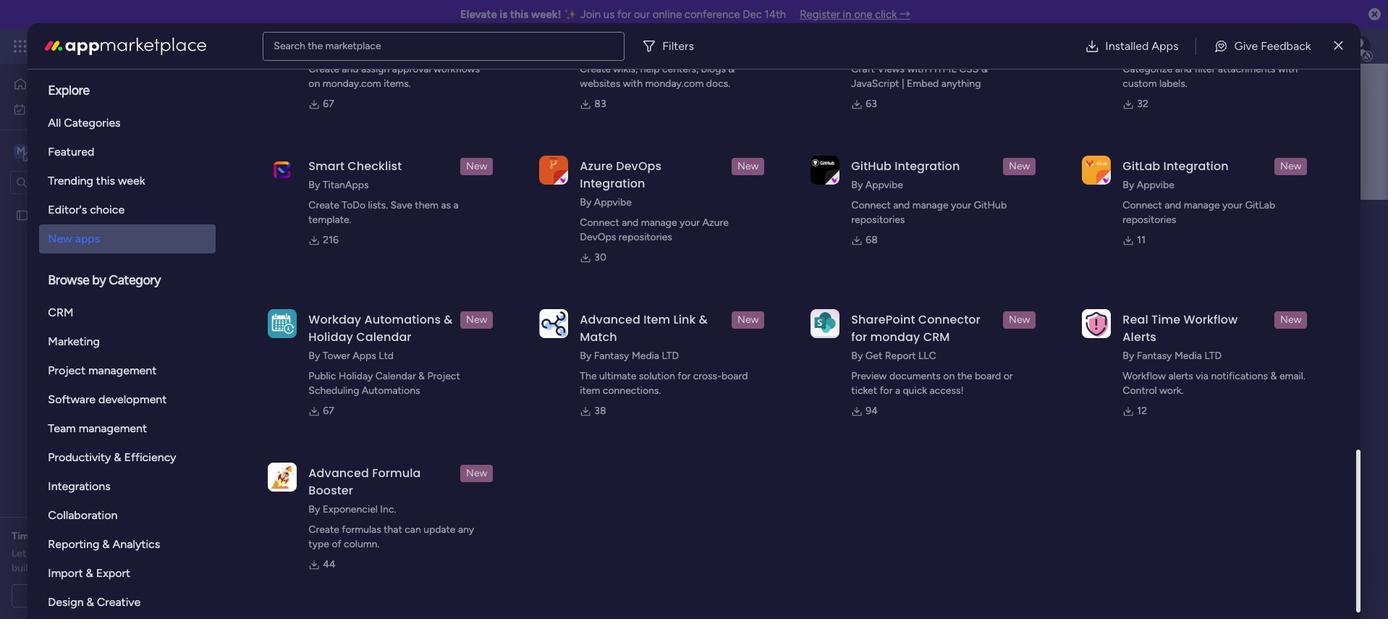 Task type: describe. For each thing, give the bounding box(es) containing it.
give
[[1235, 39, 1259, 52]]

my
[[32, 102, 46, 115]]

project inside public holiday calendar & project scheduling automations
[[428, 370, 460, 382]]

media for item
[[632, 350, 660, 362]]

by appvibe for azure
[[580, 196, 632, 209]]

alerts
[[1169, 370, 1194, 382]]

connector
[[919, 311, 981, 328]]

calendar inside workday automations & holiday calendar
[[356, 329, 412, 345]]

that
[[384, 524, 402, 536]]

real time workflow alerts
[[1123, 311, 1239, 345]]

type
[[309, 538, 329, 550]]

repositories inside connect and manage your azure devops repositories
[[619, 231, 673, 243]]

my work button
[[9, 97, 156, 121]]

test link
[[252, 346, 969, 387]]

booster
[[309, 482, 353, 499]]

app logo image for azure devops integration
[[540, 155, 569, 184]]

search
[[274, 39, 305, 52]]

for inside preview documents on the board or ticket for a quick access!
[[880, 384, 893, 397]]

30
[[595, 251, 607, 264]]

work for my
[[48, 102, 70, 115]]

select product image
[[13, 39, 28, 54]]

connect for gitlab integration
[[1123, 199, 1163, 211]]

integration for gitlab integration
[[1164, 158, 1229, 175]]

by for gitlab integration
[[1123, 179, 1135, 191]]

the ultimate solution for cross-board item connections.
[[580, 370, 748, 397]]

1 horizontal spatial in
[[843, 8, 852, 21]]

app logo image for smart checklist
[[268, 155, 297, 185]]

1 vertical spatial in
[[472, 327, 480, 339]]

new for workday automations & holiday calendar
[[466, 314, 488, 326]]

wikis,
[[614, 63, 638, 75]]

week
[[118, 174, 145, 188]]

choice
[[90, 203, 125, 217]]

and for connect and manage your azure devops repositories
[[622, 217, 639, 229]]

a inside create todo lists. save them as a template.
[[454, 199, 459, 211]]

charge
[[99, 562, 130, 574]]

azure inside connect and manage your azure devops repositories
[[703, 217, 729, 229]]

smart
[[309, 158, 345, 175]]

register
[[800, 8, 841, 21]]

boards
[[273, 327, 304, 339]]

by appvibe for github
[[852, 179, 904, 191]]

appvibe for gitlab
[[1137, 179, 1175, 191]]

by for real time workflow alerts
[[1123, 350, 1135, 362]]

and for categorize and filter attachments with custom labels.
[[1176, 63, 1193, 75]]

and for boards and dashboards you visited recently in this workspace
[[307, 327, 324, 339]]

& inside advanced item link & match
[[699, 311, 708, 328]]

installed apps button
[[1074, 31, 1191, 60]]

gitlab inside connect and manage your gitlab repositories
[[1246, 199, 1276, 211]]

websites
[[580, 77, 621, 90]]

integration inside azure devops integration
[[580, 175, 646, 192]]

test inside "link"
[[298, 360, 317, 373]]

ltd for workflow
[[1205, 350, 1222, 362]]

main inside workspace selection element
[[33, 144, 59, 157]]

& inside public holiday calendar & project scheduling automations
[[419, 370, 425, 382]]

by for advanced formula booster
[[309, 503, 320, 516]]

feedback
[[1261, 39, 1312, 52]]

elevate is this week! ✨ join us for our online conference dec 14th
[[460, 8, 786, 21]]

search the marketplace
[[274, 39, 381, 52]]

inbox image
[[1167, 39, 1181, 54]]

& inside workday automations & holiday calendar
[[444, 311, 453, 328]]

app logo image for github integration
[[811, 155, 840, 184]]

create todo lists. save them as a template.
[[309, 199, 459, 226]]

test inside list box
[[34, 209, 53, 221]]

gitlab integration
[[1123, 158, 1229, 175]]

0 horizontal spatial apps
[[353, 350, 376, 362]]

browse
[[48, 272, 89, 288]]

0 vertical spatial this
[[510, 8, 529, 21]]

see
[[253, 40, 271, 52]]

custom
[[1123, 77, 1157, 90]]

new for github integration
[[1009, 160, 1031, 172]]

app logo image for workday automations & holiday calendar
[[268, 309, 297, 338]]

public
[[309, 370, 336, 382]]

boards and dashboards you visited recently in this workspace
[[273, 327, 551, 339]]

exponenciel
[[323, 503, 378, 516]]

board inside preview documents on the board or ticket for a quick access!
[[975, 370, 1002, 382]]

formulas
[[342, 524, 381, 536]]

dapulse x slim image
[[1335, 37, 1344, 55]]

control
[[1123, 384, 1158, 397]]

embed
[[907, 77, 939, 90]]

1 horizontal spatial main workspace
[[361, 205, 547, 238]]

efficiency
[[124, 450, 176, 464]]

and for create and assign approval workflows on monday.com items.
[[342, 63, 359, 75]]

reporting & analytics
[[48, 537, 160, 551]]

app logo image for gitlab integration
[[1083, 155, 1112, 184]]

github integration
[[852, 158, 960, 175]]

by for workday automations & holiday calendar
[[309, 350, 320, 362]]

so
[[34, 562, 45, 574]]

new for sharepoint connector for monday crm
[[1009, 314, 1031, 326]]

craft
[[852, 63, 875, 75]]

work for monday
[[117, 38, 143, 54]]

elevate
[[460, 8, 497, 21]]

& inside workflow alerts via notifications & email. control work.
[[1271, 370, 1278, 382]]

& right design
[[87, 595, 94, 609]]

0 vertical spatial workspace
[[61, 144, 119, 157]]

manage for gitlab integration
[[1184, 199, 1221, 211]]

0 horizontal spatial the
[[308, 39, 323, 52]]

0 horizontal spatial this
[[96, 174, 115, 188]]

app logo image for advanced formula booster
[[268, 463, 297, 491]]

appvibe for github
[[866, 179, 904, 191]]

and for connect and manage your gitlab repositories
[[1165, 199, 1182, 211]]

integration for github integration
[[895, 158, 960, 175]]

by for smart checklist
[[309, 179, 320, 191]]

2 67 from the top
[[323, 405, 334, 417]]

import
[[48, 566, 83, 580]]

blogs
[[701, 63, 726, 75]]

0 vertical spatial crm
[[48, 306, 73, 319]]

1 vertical spatial review
[[82, 547, 112, 560]]

docs.
[[707, 77, 731, 90]]

board inside the ultimate solution for cross-board item connections.
[[722, 370, 748, 382]]

editor's choice
[[48, 203, 125, 217]]

public holiday calendar & project scheduling automations
[[309, 370, 460, 397]]

by
[[92, 272, 106, 288]]

32
[[1138, 98, 1149, 110]]

smart checklist
[[309, 158, 402, 175]]

by exponenciel inc.
[[309, 503, 396, 516]]

team management
[[48, 421, 147, 435]]

conference
[[685, 8, 740, 21]]

or
[[1004, 370, 1013, 382]]

with inside create wikis, help centers, blogs & websites with monday.com docs.
[[623, 77, 643, 90]]

Search in workspace field
[[30, 174, 121, 190]]

quick
[[903, 384, 928, 397]]

with inside categorize and filter attachments with custom labels.
[[1279, 63, 1298, 75]]

1 vertical spatial main
[[361, 205, 417, 238]]

github inside connect and manage your github repositories
[[974, 199, 1007, 211]]

& left efficiency
[[114, 450, 121, 464]]

create for create formulas that can update any type of column.
[[309, 524, 339, 536]]

marketing
[[48, 335, 100, 348]]

management for project management
[[88, 363, 157, 377]]

them
[[415, 199, 439, 211]]

all categories
[[48, 116, 121, 130]]

create for create wikis, help centers, blogs & websites with monday.com docs.
[[580, 63, 611, 75]]

titanapps
[[323, 179, 369, 191]]

63
[[866, 98, 878, 110]]

work.
[[1160, 384, 1184, 397]]

& left what
[[102, 537, 110, 551]]

with inside "craft views with html css & javascript | embed anything"
[[908, 63, 927, 75]]

documents
[[890, 370, 941, 382]]

new for advanced formula booster
[[466, 467, 488, 479]]

connect for azure devops integration
[[580, 217, 620, 229]]

advanced for advanced item link & match
[[580, 311, 641, 328]]

0 horizontal spatial github
[[852, 158, 892, 175]]

12
[[1138, 405, 1148, 417]]

new for real time workflow alerts
[[1281, 314, 1302, 326]]

repositories for gitlab
[[1123, 214, 1177, 226]]

public board image
[[15, 208, 29, 222]]

notifications image
[[1135, 39, 1149, 54]]

& inside create wikis, help centers, blogs & websites with monday.com docs.
[[729, 63, 735, 75]]

0 vertical spatial review
[[100, 530, 131, 542]]

filters button
[[637, 31, 706, 60]]

connect for github integration
[[852, 199, 891, 211]]

labels.
[[1160, 77, 1188, 90]]

connect and manage your github repositories
[[852, 199, 1007, 226]]

for inside the ultimate solution for cross-board item connections.
[[678, 370, 691, 382]]

workflow inside workflow alerts via notifications & email. control work.
[[1123, 370, 1167, 382]]

collaboration
[[48, 508, 118, 522]]

you
[[381, 327, 398, 339]]

workflows
[[434, 63, 480, 75]]

new for gitlab integration
[[1281, 160, 1302, 172]]

the inside preview documents on the board or ticket for a quick access!
[[958, 370, 973, 382]]

2 vertical spatial this
[[483, 327, 499, 339]]

column.
[[344, 538, 380, 550]]

workspace selection element
[[14, 142, 121, 161]]

apps marketplace image
[[45, 37, 207, 55]]

your for github integration
[[951, 199, 972, 211]]

0 vertical spatial management
[[146, 38, 225, 54]]

app logo image for real time workflow alerts
[[1083, 309, 1112, 338]]

approval
[[392, 63, 431, 75]]

your for gitlab integration
[[1223, 199, 1243, 211]]

of inside create formulas that can update any type of column.
[[332, 538, 342, 550]]

analytics
[[113, 537, 160, 551]]

apps
[[75, 232, 100, 245]]

real
[[1123, 311, 1149, 328]]

team
[[48, 421, 76, 435]]

installed apps
[[1106, 39, 1179, 52]]

access!
[[930, 384, 964, 397]]

devops inside connect and manage your azure devops repositories
[[580, 231, 616, 243]]

by for github integration
[[852, 179, 863, 191]]

by for sharepoint connector for monday crm
[[852, 350, 863, 362]]

create wikis, help centers, blogs & websites with monday.com docs.
[[580, 63, 735, 90]]



Task type: locate. For each thing, give the bounding box(es) containing it.
67 down search the marketplace
[[323, 98, 334, 110]]

manage for azure devops integration
[[641, 217, 677, 229]]

gitlab
[[1123, 158, 1161, 175], [1246, 199, 1276, 211]]

monday up by get report llc
[[871, 329, 921, 345]]

2 horizontal spatial connect
[[1123, 199, 1163, 211]]

filter
[[1195, 63, 1216, 75]]

2 vertical spatial a
[[92, 589, 97, 602]]

and inside categorize and filter attachments with custom labels.
[[1176, 63, 1193, 75]]

monday work management
[[64, 38, 225, 54]]

0 horizontal spatial monday
[[64, 38, 114, 54]]

0 horizontal spatial media
[[632, 350, 660, 362]]

notifications
[[1212, 370, 1269, 382]]

holiday down workday on the bottom of the page
[[309, 329, 353, 345]]

2 ltd from the left
[[1205, 350, 1222, 362]]

0 vertical spatial of
[[332, 538, 342, 550]]

add to favorites image
[[935, 359, 950, 373]]

your inside connect and manage your gitlab repositories
[[1223, 199, 1243, 211]]

the
[[308, 39, 323, 52], [958, 370, 973, 382]]

built
[[12, 562, 32, 574]]

fantasy for real time workflow alerts
[[1137, 350, 1173, 362]]

formula
[[372, 465, 421, 482]]

monday inside sharepoint connector for monday crm
[[871, 329, 921, 345]]

repositories for github
[[852, 214, 905, 226]]

1 horizontal spatial apps
[[1152, 39, 1179, 52]]

1 horizontal spatial test
[[298, 360, 317, 373]]

1 vertical spatial devops
[[580, 231, 616, 243]]

manage for github integration
[[913, 199, 949, 211]]

connections.
[[603, 384, 661, 397]]

0 horizontal spatial with
[[623, 77, 643, 90]]

recent boards
[[273, 292, 348, 306]]

your inside connect and manage your azure devops repositories
[[680, 217, 700, 229]]

2 horizontal spatial appvibe
[[1137, 179, 1175, 191]]

0 horizontal spatial fantasy
[[594, 350, 630, 362]]

and down github integration
[[894, 199, 910, 211]]

2 fantasy from the left
[[1137, 350, 1173, 362]]

connect inside connect and manage your gitlab repositories
[[1123, 199, 1163, 211]]

time for an expert review let our experts review what you've built so far. free of charge
[[12, 530, 169, 574]]

connect up 11
[[1123, 199, 1163, 211]]

preview
[[852, 370, 887, 382]]

by down booster
[[309, 503, 320, 516]]

app logo image
[[268, 155, 297, 185], [540, 155, 569, 184], [811, 155, 840, 184], [1083, 155, 1112, 184], [268, 309, 297, 338], [811, 309, 840, 338], [1083, 309, 1112, 338], [540, 309, 569, 338], [268, 463, 297, 491]]

connect
[[852, 199, 891, 211], [1123, 199, 1163, 211], [580, 217, 620, 229]]

monday.com
[[323, 77, 381, 90], [645, 77, 704, 90]]

0 horizontal spatial connect
[[580, 217, 620, 229]]

& right link
[[699, 311, 708, 328]]

media up solution
[[632, 350, 660, 362]]

time right real
[[1152, 311, 1181, 328]]

0 vertical spatial work
[[117, 38, 143, 54]]

javascript
[[852, 77, 900, 90]]

by left get
[[852, 350, 863, 362]]

app logo image for advanced item link & match
[[540, 309, 569, 338]]

project management
[[48, 363, 157, 377]]

search everything image
[[1266, 39, 1280, 54]]

0 horizontal spatial main
[[33, 144, 59, 157]]

work up all
[[48, 102, 70, 115]]

repositories inside connect and manage your gitlab repositories
[[1123, 214, 1177, 226]]

dec
[[743, 8, 762, 21]]

create inside create and assign approval workflows on monday.com items.
[[309, 63, 339, 75]]

work up home button
[[117, 38, 143, 54]]

1 media from the left
[[632, 350, 660, 362]]

0 horizontal spatial a
[[92, 589, 97, 602]]

manage down azure devops integration
[[641, 217, 677, 229]]

project
[[48, 363, 85, 377], [428, 370, 460, 382]]

work inside button
[[48, 102, 70, 115]]

item
[[644, 311, 671, 328]]

1 horizontal spatial gitlab
[[1246, 199, 1276, 211]]

✨
[[564, 8, 578, 21]]

2 by fantasy media ltd from the left
[[1123, 350, 1222, 362]]

time inside real time workflow alerts
[[1152, 311, 1181, 328]]

software development
[[48, 392, 167, 406]]

filters
[[663, 39, 694, 52]]

see plans button
[[234, 35, 303, 57]]

0 vertical spatial main workspace
[[33, 144, 119, 157]]

by down azure devops integration
[[580, 196, 592, 209]]

create inside create wikis, help centers, blogs & websites with monday.com docs.
[[580, 63, 611, 75]]

update
[[424, 524, 456, 536]]

creative
[[97, 595, 141, 609]]

workflow inside real time workflow alerts
[[1184, 311, 1239, 328]]

1 horizontal spatial work
[[117, 38, 143, 54]]

workday
[[309, 311, 362, 328]]

by fantasy media ltd up the ultimate
[[580, 350, 679, 362]]

connect up 68
[[852, 199, 891, 211]]

38
[[595, 405, 606, 417]]

and right "boards"
[[307, 327, 324, 339]]

fantasy up the ultimate
[[594, 350, 630, 362]]

& left the email.
[[1271, 370, 1278, 382]]

advanced up booster
[[309, 465, 369, 482]]

1 horizontal spatial by appvibe
[[852, 179, 904, 191]]

main workspace inside workspace selection element
[[33, 144, 119, 157]]

and inside connect and manage your gitlab repositories
[[1165, 199, 1182, 211]]

advanced inside advanced item link & match
[[580, 311, 641, 328]]

by fantasy media ltd for time
[[1123, 350, 1222, 362]]

automations up ltd
[[365, 311, 441, 328]]

manage inside connect and manage your azure devops repositories
[[641, 217, 677, 229]]

workday automations & holiday calendar
[[309, 311, 453, 345]]

monday.com inside create and assign approval workflows on monday.com items.
[[323, 77, 381, 90]]

apps inside button
[[1152, 39, 1179, 52]]

0 vertical spatial monday
[[64, 38, 114, 54]]

of inside time for an expert review let our experts review what you've built so far. free of charge
[[86, 562, 96, 574]]

for right ticket
[[880, 384, 893, 397]]

0 vertical spatial holiday
[[309, 329, 353, 345]]

and inside connect and manage your github repositories
[[894, 199, 910, 211]]

this left week
[[96, 174, 115, 188]]

join
[[581, 8, 601, 21]]

2 horizontal spatial with
[[1279, 63, 1298, 75]]

the up access!
[[958, 370, 973, 382]]

1 monday.com from the left
[[323, 77, 381, 90]]

1 vertical spatial main workspace
[[361, 205, 547, 238]]

1 vertical spatial apps
[[353, 350, 376, 362]]

create up template.
[[309, 199, 339, 211]]

workflow up via
[[1184, 311, 1239, 328]]

create up type
[[309, 524, 339, 536]]

register in one click →
[[800, 8, 911, 21]]

explore
[[48, 83, 90, 98]]

& right the free
[[86, 566, 93, 580]]

on inside create and assign approval workflows on monday.com items.
[[309, 77, 320, 90]]

1 vertical spatial time
[[12, 530, 35, 542]]

1 horizontal spatial a
[[454, 199, 459, 211]]

new
[[466, 160, 488, 172], [738, 160, 759, 172], [1009, 160, 1031, 172], [1281, 160, 1302, 172], [48, 232, 72, 245], [466, 314, 488, 326], [738, 314, 759, 326], [1009, 314, 1031, 326], [1281, 314, 1302, 326], [466, 467, 488, 479]]

1 horizontal spatial on
[[944, 370, 955, 382]]

0 vertical spatial automations
[[365, 311, 441, 328]]

test right 'public board' image
[[34, 209, 53, 221]]

&
[[729, 63, 735, 75], [982, 63, 988, 75], [444, 311, 453, 328], [699, 311, 708, 328], [419, 370, 425, 382], [1271, 370, 1278, 382], [114, 450, 121, 464], [102, 537, 110, 551], [86, 566, 93, 580], [87, 595, 94, 609]]

1 fantasy from the left
[[594, 350, 630, 362]]

1 horizontal spatial your
[[951, 199, 972, 211]]

monday.com down assign
[[323, 77, 381, 90]]

0 vertical spatial main
[[33, 144, 59, 157]]

1 horizontal spatial crm
[[924, 329, 950, 345]]

connect and manage your gitlab repositories
[[1123, 199, 1276, 226]]

on inside preview documents on the board or ticket for a quick access!
[[944, 370, 955, 382]]

integration up connect and manage your github repositories
[[895, 158, 960, 175]]

1 horizontal spatial appvibe
[[866, 179, 904, 191]]

help image
[[1298, 39, 1312, 54]]

0 horizontal spatial crm
[[48, 306, 73, 319]]

crm up marketing
[[48, 306, 73, 319]]

of
[[332, 538, 342, 550], [86, 562, 96, 574]]

attachments
[[1219, 63, 1276, 75]]

manage inside connect and manage your github repositories
[[913, 199, 949, 211]]

1 67 from the top
[[323, 98, 334, 110]]

category
[[109, 272, 161, 288]]

of right the free
[[86, 562, 96, 574]]

1 horizontal spatial of
[[332, 538, 342, 550]]

ltd
[[379, 350, 394, 362]]

the
[[580, 370, 597, 382]]

m
[[17, 144, 25, 157]]

time inside time for an expert review let our experts review what you've built so far. free of charge
[[12, 530, 35, 542]]

this right the recently
[[483, 327, 499, 339]]

0 horizontal spatial time
[[12, 530, 35, 542]]

1 vertical spatial crm
[[924, 329, 950, 345]]

devops up 30
[[580, 231, 616, 243]]

0 horizontal spatial appvibe
[[594, 196, 632, 209]]

holiday inside public holiday calendar & project scheduling automations
[[339, 370, 373, 382]]

ltd up via
[[1205, 350, 1222, 362]]

management
[[146, 38, 225, 54], [88, 363, 157, 377], [79, 421, 147, 435]]

invite members image
[[1198, 39, 1213, 54]]

automations down ltd
[[362, 384, 420, 397]]

new for smart checklist
[[466, 160, 488, 172]]

1 vertical spatial 67
[[323, 405, 334, 417]]

Main workspace field
[[358, 205, 1330, 238]]

create for create todo lists. save them as a template.
[[309, 199, 339, 211]]

2 horizontal spatial your
[[1223, 199, 1243, 211]]

83
[[595, 98, 606, 110]]

by down gitlab integration
[[1123, 179, 1135, 191]]

appvibe for azure
[[594, 196, 632, 209]]

categorize
[[1123, 63, 1173, 75]]

2 monday.com from the left
[[645, 77, 704, 90]]

1 horizontal spatial ltd
[[1205, 350, 1222, 362]]

create up "websites"
[[580, 63, 611, 75]]

1 vertical spatial calendar
[[376, 370, 416, 382]]

test left tower
[[298, 360, 317, 373]]

1 vertical spatial workflow
[[1123, 370, 1167, 382]]

for inside time for an expert review let our experts review what you've built so far. free of charge
[[37, 530, 51, 542]]

repositories up 11
[[1123, 214, 1177, 226]]

on down search the marketplace
[[309, 77, 320, 90]]

1 vertical spatial holiday
[[339, 370, 373, 382]]

repositories down azure devops integration
[[619, 231, 673, 243]]

0 horizontal spatial work
[[48, 102, 70, 115]]

0 horizontal spatial workflow
[[1123, 370, 1167, 382]]

by up main workspace field
[[852, 179, 863, 191]]

advanced inside advanced formula booster
[[309, 465, 369, 482]]

apps right notifications "image"
[[1152, 39, 1179, 52]]

the right search
[[308, 39, 323, 52]]

& right blogs
[[729, 63, 735, 75]]

0 horizontal spatial test
[[34, 209, 53, 221]]

for
[[618, 8, 632, 21], [852, 329, 868, 345], [678, 370, 691, 382], [880, 384, 893, 397], [37, 530, 51, 542]]

schedule a meeting button
[[12, 584, 173, 608]]

holiday inside workday automations & holiday calendar
[[309, 329, 353, 345]]

1 vertical spatial advanced
[[309, 465, 369, 482]]

by appvibe down azure devops integration
[[580, 196, 632, 209]]

recently
[[433, 327, 470, 339]]

template.
[[309, 214, 352, 226]]

our left online
[[634, 8, 650, 21]]

integration up connect and manage your gitlab repositories
[[1164, 158, 1229, 175]]

editor's
[[48, 203, 87, 217]]

|
[[902, 77, 905, 90]]

1 horizontal spatial with
[[908, 63, 927, 75]]

meeting
[[100, 589, 137, 602]]

review up "import & export"
[[82, 547, 112, 560]]

1 horizontal spatial fantasy
[[1137, 350, 1173, 362]]

0 vertical spatial a
[[454, 199, 459, 211]]

automations inside workday automations & holiday calendar
[[365, 311, 441, 328]]

trending
[[48, 174, 93, 188]]

appvibe down github integration
[[866, 179, 904, 191]]

a inside preview documents on the board or ticket for a quick access!
[[896, 384, 901, 397]]

by appvibe down gitlab integration
[[1123, 179, 1175, 191]]

→
[[900, 8, 911, 21]]

devops inside azure devops integration
[[616, 158, 662, 175]]

67 down scheduling
[[323, 405, 334, 417]]

by down the "smart"
[[309, 179, 320, 191]]

with down feedback on the top right of the page
[[1279, 63, 1298, 75]]

1 vertical spatial of
[[86, 562, 96, 574]]

& down 'visited'
[[419, 370, 425, 382]]

advanced for advanced formula booster
[[309, 465, 369, 482]]

appvibe down azure devops integration
[[594, 196, 632, 209]]

calendar inside public holiday calendar & project scheduling automations
[[376, 370, 416, 382]]

0 horizontal spatial project
[[48, 363, 85, 377]]

a down "import & export"
[[92, 589, 97, 602]]

monday.com inside create wikis, help centers, blogs & websites with monday.com docs.
[[645, 77, 704, 90]]

on up access!
[[944, 370, 955, 382]]

sharepoint
[[852, 311, 916, 328]]

crm inside sharepoint connector for monday crm
[[924, 329, 950, 345]]

new apps
[[48, 232, 100, 245]]

management for team management
[[79, 421, 147, 435]]

week!
[[531, 8, 562, 21]]

media for time
[[1175, 350, 1203, 362]]

0 vertical spatial workflow
[[1184, 311, 1239, 328]]

let
[[12, 547, 26, 560]]

1 vertical spatial work
[[48, 102, 70, 115]]

0 horizontal spatial main workspace
[[33, 144, 119, 157]]

0 horizontal spatial gitlab
[[1123, 158, 1161, 175]]

create
[[309, 63, 339, 75], [580, 63, 611, 75], [309, 199, 339, 211], [309, 524, 339, 536]]

project down the recently
[[428, 370, 460, 382]]

by up public
[[309, 350, 320, 362]]

test list box
[[0, 200, 185, 423]]

0 vertical spatial our
[[634, 8, 650, 21]]

inc.
[[380, 503, 396, 516]]

new for advanced item link & match
[[738, 314, 759, 326]]

workflow alerts via notifications & email. control work.
[[1123, 370, 1306, 397]]

0 vertical spatial on
[[309, 77, 320, 90]]

project up software
[[48, 363, 85, 377]]

1 horizontal spatial connect
[[852, 199, 891, 211]]

this right "is"
[[510, 8, 529, 21]]

your inside connect and manage your github repositories
[[951, 199, 972, 211]]

1 horizontal spatial our
[[634, 8, 650, 21]]

fantasy for advanced item link & match
[[594, 350, 630, 362]]

azure devops integration
[[580, 158, 662, 192]]

integration up connect and manage your azure devops repositories
[[580, 175, 646, 192]]

crm
[[48, 306, 73, 319], [924, 329, 950, 345]]

my work
[[32, 102, 70, 115]]

sharepoint connector for monday crm
[[852, 311, 981, 345]]

apps image
[[1230, 39, 1245, 54]]

advanced
[[580, 311, 641, 328], [309, 465, 369, 482]]

0 horizontal spatial on
[[309, 77, 320, 90]]

by for azure devops integration
[[580, 196, 592, 209]]

1 vertical spatial a
[[896, 384, 901, 397]]

manage down github integration
[[913, 199, 949, 211]]

1 horizontal spatial the
[[958, 370, 973, 382]]

automations inside public holiday calendar & project scheduling automations
[[362, 384, 420, 397]]

of right type
[[332, 538, 342, 550]]

dashboards
[[326, 327, 379, 339]]

1 vertical spatial workspace
[[423, 205, 547, 238]]

main workspace
[[33, 144, 119, 157], [361, 205, 547, 238]]

devops up connect and manage your azure devops repositories
[[616, 158, 662, 175]]

1 horizontal spatial monday.com
[[645, 77, 704, 90]]

our inside time for an expert review let our experts review what you've built so far. free of charge
[[29, 547, 44, 560]]

give feedback button
[[1203, 31, 1323, 60]]

0 vertical spatial devops
[[616, 158, 662, 175]]

& inside "craft views with html css & javascript | embed anything"
[[982, 63, 988, 75]]

for inside sharepoint connector for monday crm
[[852, 329, 868, 345]]

free
[[64, 562, 84, 574]]

a inside button
[[92, 589, 97, 602]]

repositories up 68
[[852, 214, 905, 226]]

0 horizontal spatial in
[[472, 327, 480, 339]]

1 horizontal spatial media
[[1175, 350, 1203, 362]]

via
[[1196, 370, 1209, 382]]

connect inside connect and manage your azure devops repositories
[[580, 217, 620, 229]]

1 by fantasy media ltd from the left
[[580, 350, 679, 362]]

calendar up ltd
[[356, 329, 412, 345]]

0 horizontal spatial of
[[86, 562, 96, 574]]

0 vertical spatial advanced
[[580, 311, 641, 328]]

categorize and filter attachments with custom labels.
[[1123, 63, 1298, 90]]

& down permissions
[[444, 311, 453, 328]]

2 horizontal spatial integration
[[1164, 158, 1229, 175]]

with down "wikis,"
[[623, 77, 643, 90]]

give feedback link
[[1203, 31, 1323, 60]]

1 board from the left
[[722, 370, 748, 382]]

by up the
[[580, 350, 592, 362]]

1 horizontal spatial advanced
[[580, 311, 641, 328]]

a right as
[[454, 199, 459, 211]]

manage inside connect and manage your gitlab repositories
[[1184, 199, 1221, 211]]

workspace image
[[14, 143, 28, 159]]

and for connect and manage your github repositories
[[894, 199, 910, 211]]

create down search the marketplace
[[309, 63, 339, 75]]

and inside create and assign approval workflows on monday.com items.
[[342, 63, 359, 75]]

and up labels.
[[1176, 63, 1193, 75]]

1 horizontal spatial manage
[[913, 199, 949, 211]]

connect inside connect and manage your github repositories
[[852, 199, 891, 211]]

2 media from the left
[[1175, 350, 1203, 362]]

option
[[0, 202, 185, 205]]

monday.com down centers,
[[645, 77, 704, 90]]

with up embed at the right top of the page
[[908, 63, 927, 75]]

azure inside azure devops integration
[[580, 158, 613, 175]]

ltd up solution
[[662, 350, 679, 362]]

1 vertical spatial management
[[88, 363, 157, 377]]

and down marketplace
[[342, 63, 359, 75]]

see plans
[[253, 40, 297, 52]]

1 vertical spatial our
[[29, 547, 44, 560]]

review up what
[[100, 530, 131, 542]]

0 vertical spatial 67
[[323, 98, 334, 110]]

by for advanced item link & match
[[580, 350, 592, 362]]

by appvibe down github integration
[[852, 179, 904, 191]]

preview documents on the board or ticket for a quick access!
[[852, 370, 1013, 397]]

our up so at the bottom of the page
[[29, 547, 44, 560]]

2 horizontal spatial repositories
[[1123, 214, 1177, 226]]

create inside create formulas that can update any type of column.
[[309, 524, 339, 536]]

item
[[580, 384, 601, 397]]

1 vertical spatial gitlab
[[1246, 199, 1276, 211]]

app logo image for sharepoint connector for monday crm
[[811, 309, 840, 338]]

1 horizontal spatial this
[[483, 327, 499, 339]]

0 horizontal spatial by appvibe
[[580, 196, 632, 209]]

& right 'css'
[[982, 63, 988, 75]]

calendar
[[356, 329, 412, 345], [376, 370, 416, 382]]

2 vertical spatial workspace
[[502, 327, 551, 339]]

2 board from the left
[[975, 370, 1002, 382]]

connect up 30
[[580, 217, 620, 229]]

fantasy down the alerts
[[1137, 350, 1173, 362]]

44
[[323, 558, 336, 571]]

1 vertical spatial the
[[958, 370, 973, 382]]

work
[[117, 38, 143, 54], [48, 102, 70, 115]]

your for azure devops integration
[[680, 217, 700, 229]]

create inside create todo lists. save them as a template.
[[309, 199, 339, 211]]

1 vertical spatial test
[[298, 360, 317, 373]]

repositories inside connect and manage your github repositories
[[852, 214, 905, 226]]

for left cross-
[[678, 370, 691, 382]]

all
[[48, 116, 61, 130]]

by fantasy media ltd up alerts
[[1123, 350, 1222, 362]]

crm up the llc
[[924, 329, 950, 345]]

0 horizontal spatial advanced
[[309, 465, 369, 482]]

and down azure devops integration
[[622, 217, 639, 229]]

ltd for link
[[662, 350, 679, 362]]

in left one
[[843, 8, 852, 21]]

new for azure devops integration
[[738, 160, 759, 172]]

1 horizontal spatial time
[[1152, 311, 1181, 328]]

create for create and assign approval workflows on monday.com items.
[[309, 63, 339, 75]]

for right us
[[618, 8, 632, 21]]

and down gitlab integration
[[1165, 199, 1182, 211]]

by down the alerts
[[1123, 350, 1135, 362]]

one
[[855, 8, 873, 21]]

and inside connect and manage your azure devops repositories
[[622, 217, 639, 229]]

workflow up control
[[1123, 370, 1167, 382]]

apps left ltd
[[353, 350, 376, 362]]

appvibe
[[866, 179, 904, 191], [1137, 179, 1175, 191], [594, 196, 632, 209]]

advanced up match
[[580, 311, 641, 328]]

brad klo image
[[1348, 35, 1371, 58]]

visited
[[400, 327, 430, 339]]

by fantasy media ltd for item
[[580, 350, 679, 362]]

1 horizontal spatial integration
[[895, 158, 960, 175]]

a left quick
[[896, 384, 901, 397]]

2 horizontal spatial by appvibe
[[1123, 179, 1175, 191]]

by appvibe for gitlab
[[1123, 179, 1175, 191]]

0 vertical spatial the
[[308, 39, 323, 52]]

1 ltd from the left
[[662, 350, 679, 362]]



Task type: vqa. For each thing, say whether or not it's contained in the screenshot.


